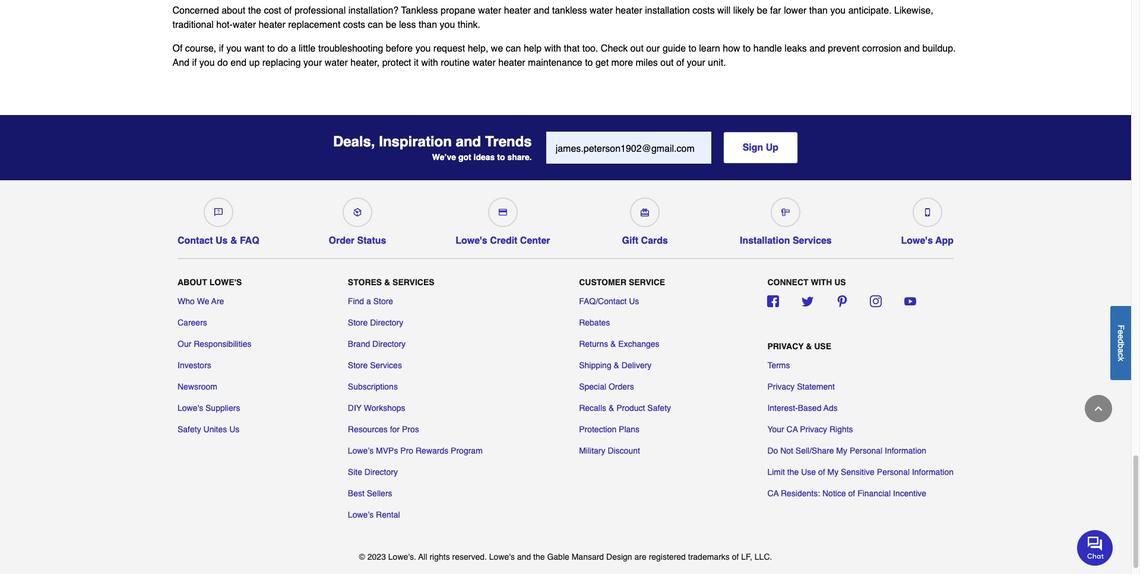 Task type: describe. For each thing, give the bounding box(es) containing it.
little
[[299, 44, 316, 54]]

suppliers
[[205, 404, 240, 413]]

of inside of course, if you want to do a little troubleshooting before you request help, we can help with that too. check out our guide to learn how to handle leaks and prevent corrosion and buildup. and if you do end up replacing your water heater, protect it with routine water heater maintenance to get more miles out of your unit.
[[676, 58, 684, 69]]

lowe's for lowe's app
[[901, 236, 933, 247]]

we
[[197, 297, 209, 306]]

lowe's rental link
[[348, 509, 400, 521]]

of right notice
[[848, 489, 855, 499]]

rebates
[[579, 318, 610, 328]]

course,
[[185, 44, 216, 54]]

store directory link
[[348, 317, 403, 329]]

you up "end"
[[226, 44, 242, 54]]

lowe's app link
[[901, 193, 954, 247]]

recalls
[[579, 404, 606, 413]]

store for directory
[[348, 318, 368, 328]]

do
[[767, 447, 778, 456]]

lowe's suppliers
[[178, 404, 240, 413]]

ca residents: notice of financial incentive link
[[767, 488, 926, 500]]

contact
[[178, 236, 213, 247]]

handle
[[754, 44, 782, 54]]

newsroom link
[[178, 381, 217, 393]]

and left gable
[[517, 553, 531, 562]]

connect with us
[[767, 278, 846, 287]]

our
[[178, 340, 191, 349]]

1 vertical spatial out
[[661, 58, 674, 69]]

about lowe's
[[178, 278, 242, 287]]

mansard
[[572, 553, 604, 562]]

leaks
[[785, 44, 807, 54]]

lowe's up are
[[209, 278, 242, 287]]

llc.
[[755, 553, 772, 562]]

rewards
[[416, 447, 448, 456]]

status
[[357, 236, 386, 247]]

ads
[[824, 404, 838, 413]]

and
[[173, 58, 189, 69]]

us for contact
[[216, 236, 228, 247]]

about
[[222, 6, 245, 16]]

1 horizontal spatial the
[[533, 553, 545, 562]]

lowe's right reserved.
[[489, 553, 515, 562]]

notice
[[822, 489, 846, 499]]

1 vertical spatial information
[[912, 468, 954, 477]]

can inside concerned about the cost of professional installation? tankless propane water heater and tankless water heater installation costs will likely be far lower than you anticipate. likewise, traditional hot-water heater replacement costs can be less than you think.
[[368, 20, 383, 31]]

rights
[[430, 553, 450, 562]]

privacy & use
[[767, 342, 831, 351]]

troubleshooting
[[318, 44, 383, 54]]

contact us & faq
[[178, 236, 259, 247]]

app
[[935, 236, 954, 247]]

of inside concerned about the cost of professional installation? tankless propane water heater and tankless water heater installation costs will likely be far lower than you anticipate. likewise, traditional hot-water heater replacement costs can be less than you think.
[[284, 6, 292, 16]]

my inside limit the use of my sensitive personal information link
[[828, 468, 839, 477]]

use for the
[[801, 468, 816, 477]]

resources
[[348, 425, 388, 435]]

protect
[[382, 58, 411, 69]]

services for installation services
[[793, 236, 832, 247]]

resources for pros link
[[348, 424, 419, 436]]

2 vertical spatial privacy
[[800, 425, 827, 435]]

tankless
[[552, 6, 587, 16]]

sensitive
[[841, 468, 875, 477]]

gable
[[547, 553, 569, 562]]

lowe's.
[[388, 553, 416, 562]]

customer
[[579, 278, 627, 287]]

privacy for privacy statement
[[767, 382, 795, 392]]

a inside of course, if you want to do a little troubleshooting before you request help, we can help with that too. check out our guide to learn how to handle leaks and prevent corrosion and buildup. and if you do end up replacing your water heater, protect it with routine water heater maintenance to get more miles out of your unit.
[[291, 44, 296, 54]]

diy
[[348, 404, 362, 413]]

© 2023 lowe's. all rights reserved. lowe's and the gable mansard design are registered trademarks of lf, llc.
[[359, 553, 772, 562]]

limit the use of my sensitive personal information
[[767, 468, 954, 477]]

installation
[[645, 6, 690, 16]]

1 vertical spatial do
[[217, 58, 228, 69]]

replacement
[[288, 20, 340, 31]]

installation services link
[[740, 193, 832, 247]]

design
[[606, 553, 632, 562]]

1 horizontal spatial than
[[809, 6, 828, 16]]

best sellers
[[348, 489, 392, 499]]

& for recalls & product safety
[[609, 404, 614, 413]]

heater up help
[[504, 6, 531, 16]]

end
[[231, 58, 246, 69]]

Email Address email field
[[546, 132, 711, 164]]

0 vertical spatial if
[[219, 44, 224, 54]]

who we are link
[[178, 296, 224, 308]]

terms link
[[767, 360, 790, 372]]

you up it
[[415, 44, 431, 54]]

1 vertical spatial be
[[386, 20, 396, 31]]

about
[[178, 278, 207, 287]]

of down sell/share
[[818, 468, 825, 477]]

can inside of course, if you want to do a little troubleshooting before you request help, we can help with that too. check out our guide to learn how to handle leaks and prevent corrosion and buildup. and if you do end up replacing your water heater, protect it with routine water heater maintenance to get more miles out of your unit.
[[506, 44, 521, 54]]

hot-
[[216, 20, 233, 31]]

installation
[[740, 236, 790, 247]]

f e e d b a c k
[[1116, 325, 1126, 362]]

our responsibilities
[[178, 340, 251, 349]]

find a store
[[348, 297, 393, 306]]

1 vertical spatial costs
[[343, 20, 365, 31]]

facebook image
[[767, 296, 779, 308]]

how
[[723, 44, 740, 54]]

1 vertical spatial ca
[[767, 489, 779, 499]]

privacy statement
[[767, 382, 835, 392]]

mvps
[[376, 447, 398, 456]]

shipping & delivery link
[[579, 360, 652, 372]]

us inside safety unites us link
[[229, 425, 239, 435]]

f
[[1116, 325, 1126, 330]]

military discount
[[579, 447, 640, 456]]

1 horizontal spatial ca
[[787, 425, 798, 435]]

our
[[646, 44, 660, 54]]

brand directory link
[[348, 338, 406, 350]]

lowe's suppliers link
[[178, 403, 240, 414]]

chevron up image
[[1093, 403, 1105, 415]]

water down "troubleshooting"
[[325, 58, 348, 69]]

0 vertical spatial with
[[544, 44, 561, 54]]

lowe's for lowe's credit center
[[456, 236, 487, 247]]

inspiration
[[379, 133, 452, 150]]

0 vertical spatial information
[[885, 447, 926, 456]]

water right tankless
[[590, 6, 613, 16]]

0 vertical spatial be
[[757, 6, 768, 16]]

water down help,
[[473, 58, 496, 69]]

up
[[766, 143, 779, 153]]

lowe's mvps pro rewards program
[[348, 447, 483, 456]]

2 horizontal spatial the
[[787, 468, 799, 477]]

subscriptions link
[[348, 381, 398, 393]]

directory for site directory
[[365, 468, 398, 477]]

stores
[[348, 278, 382, 287]]

you down course,
[[199, 58, 215, 69]]

installation services
[[740, 236, 832, 247]]

of left lf,
[[732, 553, 739, 562]]

mobile image
[[923, 209, 932, 217]]

& for stores & services
[[384, 278, 390, 287]]

with
[[811, 278, 832, 287]]

share.
[[507, 153, 532, 162]]

heater left "installation"
[[615, 6, 642, 16]]

who we are
[[178, 297, 224, 306]]

site directory link
[[348, 467, 398, 479]]

faq/contact us link
[[579, 296, 639, 308]]

0 vertical spatial costs
[[693, 6, 715, 16]]

to right the how
[[743, 44, 751, 54]]

exchanges
[[618, 340, 660, 349]]

lowe's for lowe's mvps pro rewards program
[[348, 447, 374, 456]]

statement
[[797, 382, 835, 392]]

sign
[[743, 143, 763, 153]]



Task type: locate. For each thing, give the bounding box(es) containing it.
0 horizontal spatial the
[[248, 6, 261, 16]]

store down brand
[[348, 361, 368, 371]]

1 horizontal spatial can
[[506, 44, 521, 54]]

0 vertical spatial can
[[368, 20, 383, 31]]

heater down we
[[498, 58, 525, 69]]

0 horizontal spatial your
[[304, 58, 322, 69]]

pinterest image
[[836, 296, 848, 308]]

1 horizontal spatial costs
[[693, 6, 715, 16]]

safety unites us
[[178, 425, 239, 435]]

1 horizontal spatial out
[[661, 58, 674, 69]]

e up d
[[1116, 330, 1126, 335]]

1 vertical spatial us
[[629, 297, 639, 306]]

be left far
[[757, 6, 768, 16]]

site
[[348, 468, 362, 477]]

services up the connect with us
[[793, 236, 832, 247]]

0 vertical spatial my
[[836, 447, 847, 456]]

2 horizontal spatial a
[[1116, 349, 1126, 353]]

privacy for privacy & use
[[767, 342, 804, 351]]

safety inside safety unites us link
[[178, 425, 201, 435]]

corrosion
[[862, 44, 901, 54]]

1 horizontal spatial do
[[278, 44, 288, 54]]

0 vertical spatial out
[[630, 44, 644, 54]]

protection plans link
[[579, 424, 640, 436]]

out
[[630, 44, 644, 54], [661, 58, 674, 69]]

1 vertical spatial lowe's
[[348, 511, 374, 520]]

lowe's left app
[[901, 236, 933, 247]]

and
[[534, 6, 549, 16], [810, 44, 825, 54], [904, 44, 920, 54], [456, 133, 481, 150], [517, 553, 531, 562]]

diy workshops
[[348, 404, 405, 413]]

gift
[[622, 236, 638, 247]]

0 vertical spatial than
[[809, 6, 828, 16]]

0 vertical spatial ca
[[787, 425, 798, 435]]

my up notice
[[828, 468, 839, 477]]

credit card image
[[499, 209, 507, 217]]

0 horizontal spatial safety
[[178, 425, 201, 435]]

& left faq
[[230, 236, 237, 247]]

do left "end"
[[217, 58, 228, 69]]

if right and at the top left of page
[[192, 58, 197, 69]]

your down the little at the left of page
[[304, 58, 322, 69]]

trends
[[485, 133, 532, 150]]

privacy up terms on the right
[[767, 342, 804, 351]]

do not sell/share my personal information
[[767, 447, 926, 456]]

0 vertical spatial us
[[216, 236, 228, 247]]

gift card image
[[641, 209, 649, 217]]

anticipate.
[[848, 6, 892, 16]]

be left the less
[[386, 20, 396, 31]]

interest-
[[767, 404, 798, 413]]

& for returns & exchanges
[[611, 340, 616, 349]]

1 horizontal spatial with
[[544, 44, 561, 54]]

store for services
[[348, 361, 368, 371]]

0 vertical spatial safety
[[647, 404, 671, 413]]

your ca privacy rights
[[767, 425, 853, 435]]

faq/contact
[[579, 297, 627, 306]]

costs down the installation?
[[343, 20, 365, 31]]

to
[[267, 44, 275, 54], [689, 44, 696, 54], [743, 44, 751, 54], [585, 58, 593, 69], [497, 153, 505, 162]]

a up k
[[1116, 349, 1126, 353]]

we
[[491, 44, 503, 54]]

personal
[[850, 447, 883, 456], [877, 468, 910, 477]]

1 horizontal spatial us
[[229, 425, 239, 435]]

privacy up "interest-"
[[767, 382, 795, 392]]

based
[[798, 404, 822, 413]]

us inside contact us & faq link
[[216, 236, 228, 247]]

a right find
[[366, 297, 371, 306]]

0 horizontal spatial if
[[192, 58, 197, 69]]

financial
[[858, 489, 891, 499]]

of down "guide" at the right top
[[676, 58, 684, 69]]

of
[[173, 44, 183, 54]]

tankless
[[401, 6, 438, 16]]

1 vertical spatial directory
[[372, 340, 406, 349]]

chat invite button image
[[1077, 530, 1113, 566]]

& for privacy & use
[[806, 342, 812, 351]]

1 vertical spatial services
[[393, 278, 434, 287]]

2 vertical spatial a
[[1116, 349, 1126, 353]]

lowe's inside lowe's mvps pro rewards program link
[[348, 447, 374, 456]]

want
[[244, 44, 264, 54]]

2 e from the top
[[1116, 335, 1126, 339]]

safety left unites
[[178, 425, 201, 435]]

limit the use of my sensitive personal information link
[[767, 467, 954, 479]]

0 horizontal spatial us
[[216, 236, 228, 247]]

directory up brand directory
[[370, 318, 403, 328]]

lowe's inside lowe's credit center link
[[456, 236, 487, 247]]

and inside concerned about the cost of professional installation? tankless propane water heater and tankless water heater installation costs will likely be far lower than you anticipate. likewise, traditional hot-water heater replacement costs can be less than you think.
[[534, 6, 549, 16]]

services down brand directory
[[370, 361, 402, 371]]

1 horizontal spatial your
[[687, 58, 705, 69]]

the
[[248, 6, 261, 16], [787, 468, 799, 477], [533, 553, 545, 562]]

credit
[[490, 236, 517, 247]]

incentive
[[893, 489, 926, 499]]

investors link
[[178, 360, 211, 372]]

1 vertical spatial store
[[348, 318, 368, 328]]

us down the customer service
[[629, 297, 639, 306]]

0 vertical spatial store
[[373, 297, 393, 306]]

order status
[[329, 236, 386, 247]]

returns & exchanges
[[579, 340, 660, 349]]

to right ideas
[[497, 153, 505, 162]]

0 horizontal spatial than
[[419, 20, 437, 31]]

lowe's up site
[[348, 447, 374, 456]]

stores & services
[[348, 278, 434, 287]]

1 vertical spatial my
[[828, 468, 839, 477]]

0 horizontal spatial be
[[386, 20, 396, 31]]

& for shipping & delivery
[[614, 361, 619, 371]]

propane
[[441, 6, 476, 16]]

out down "guide" at the right top
[[661, 58, 674, 69]]

lowe's down best
[[348, 511, 374, 520]]

concerned
[[173, 6, 219, 16]]

use for &
[[814, 342, 831, 351]]

lowe's down newsroom
[[178, 404, 203, 413]]

sign up form
[[546, 132, 798, 164]]

of
[[284, 6, 292, 16], [676, 58, 684, 69], [818, 468, 825, 477], [848, 489, 855, 499], [732, 553, 739, 562]]

0 vertical spatial lowe's
[[348, 447, 374, 456]]

lowe's rental
[[348, 511, 400, 520]]

likely
[[733, 6, 754, 16]]

2 your from the left
[[687, 58, 705, 69]]

limit
[[767, 468, 785, 477]]

sell/share
[[796, 447, 834, 456]]

and up got
[[456, 133, 481, 150]]

0 vertical spatial directory
[[370, 318, 403, 328]]

1 your from the left
[[304, 58, 322, 69]]

us
[[834, 278, 846, 287]]

privacy statement link
[[767, 381, 835, 393]]

services for store services
[[370, 361, 402, 371]]

2 vertical spatial store
[[348, 361, 368, 371]]

it
[[414, 58, 419, 69]]

delivery
[[622, 361, 652, 371]]

lowe's inside lowe's rental link
[[348, 511, 374, 520]]

1 vertical spatial a
[[366, 297, 371, 306]]

and left tankless
[[534, 6, 549, 16]]

us for faq/contact
[[629, 297, 639, 306]]

special orders link
[[579, 381, 634, 393]]

order status link
[[329, 193, 386, 247]]

out left our at the right top of page
[[630, 44, 644, 54]]

store
[[373, 297, 393, 306], [348, 318, 368, 328], [348, 361, 368, 371]]

the right limit
[[787, 468, 799, 477]]

lowe's inside lowe's app link
[[901, 236, 933, 247]]

personal inside limit the use of my sensitive personal information link
[[877, 468, 910, 477]]

more
[[611, 58, 633, 69]]

0 vertical spatial use
[[814, 342, 831, 351]]

costs left will
[[693, 6, 715, 16]]

heater inside of course, if you want to do a little troubleshooting before you request help, we can help with that too. check out our guide to learn how to handle leaks and prevent corrosion and buildup. and if you do end up replacing your water heater, protect it with routine water heater maintenance to get more miles out of your unit.
[[498, 58, 525, 69]]

services
[[793, 236, 832, 247], [393, 278, 434, 287], [370, 361, 402, 371]]

1 vertical spatial with
[[421, 58, 438, 69]]

safety right product
[[647, 404, 671, 413]]

heater down cost
[[259, 20, 286, 31]]

can right we
[[506, 44, 521, 54]]

e up b
[[1116, 335, 1126, 339]]

services inside 'installation services' link
[[793, 236, 832, 247]]

0 horizontal spatial ca
[[767, 489, 779, 499]]

2 vertical spatial us
[[229, 425, 239, 435]]

1 e from the top
[[1116, 330, 1126, 335]]

water down about
[[233, 20, 256, 31]]

to inside deals, inspiration and trends we've got ideas to share.
[[497, 153, 505, 162]]

ca residents: notice of financial incentive
[[767, 489, 926, 499]]

directory for store directory
[[370, 318, 403, 328]]

sign up button
[[723, 132, 798, 164]]

0 horizontal spatial a
[[291, 44, 296, 54]]

lf,
[[741, 553, 752, 562]]

to left get
[[585, 58, 593, 69]]

orders
[[609, 382, 634, 392]]

product
[[617, 404, 645, 413]]

than right lower
[[809, 6, 828, 16]]

0 vertical spatial a
[[291, 44, 296, 54]]

use up statement
[[814, 342, 831, 351]]

shipping & delivery
[[579, 361, 652, 371]]

1 vertical spatial privacy
[[767, 382, 795, 392]]

1 vertical spatial personal
[[877, 468, 910, 477]]

us inside faq/contact us link
[[629, 297, 639, 306]]

best
[[348, 489, 365, 499]]

than down 'tankless'
[[419, 20, 437, 31]]

1 vertical spatial the
[[787, 468, 799, 477]]

that
[[564, 44, 580, 54]]

to right the want on the left of the page
[[267, 44, 275, 54]]

my down rights
[[836, 447, 847, 456]]

personal up incentive
[[877, 468, 910, 477]]

instagram image
[[870, 296, 882, 308]]

military
[[579, 447, 605, 456]]

do up "replacing"
[[278, 44, 288, 54]]

0 vertical spatial do
[[278, 44, 288, 54]]

your
[[304, 58, 322, 69], [687, 58, 705, 69]]

returns
[[579, 340, 608, 349]]

with up maintenance
[[544, 44, 561, 54]]

& left the delivery
[[614, 361, 619, 371]]

0 horizontal spatial costs
[[343, 20, 365, 31]]

us right the contact
[[216, 236, 228, 247]]

of course, if you want to do a little troubleshooting before you request help, we can help with that too. check out our guide to learn how to handle leaks and prevent corrosion and buildup. and if you do end up replacing your water heater, protect it with routine water heater maintenance to get more miles out of your unit.
[[173, 44, 956, 69]]

0 vertical spatial personal
[[850, 447, 883, 456]]

lowe's for lowe's suppliers
[[178, 404, 203, 413]]

1 lowe's from the top
[[348, 447, 374, 456]]

gift cards link
[[620, 193, 671, 247]]

& up statement
[[806, 342, 812, 351]]

guide
[[663, 44, 686, 54]]

lowe's inside lowe's suppliers link
[[178, 404, 203, 413]]

best sellers link
[[348, 488, 392, 500]]

& right recalls
[[609, 404, 614, 413]]

replacing
[[262, 58, 301, 69]]

1 vertical spatial safety
[[178, 425, 201, 435]]

services inside the store services link
[[370, 361, 402, 371]]

store down stores & services
[[373, 297, 393, 306]]

customer care image
[[214, 209, 223, 217]]

2 vertical spatial directory
[[365, 468, 398, 477]]

directory down store directory
[[372, 340, 406, 349]]

residents:
[[781, 489, 820, 499]]

deals, inspiration and trends we've got ideas to share.
[[333, 133, 532, 162]]

if right course,
[[219, 44, 224, 54]]

sellers
[[367, 489, 392, 499]]

0 vertical spatial the
[[248, 6, 261, 16]]

privacy up sell/share
[[800, 425, 827, 435]]

a inside f e e d b a c k button
[[1116, 349, 1126, 353]]

1 vertical spatial if
[[192, 58, 197, 69]]

with right it
[[421, 58, 438, 69]]

1 vertical spatial can
[[506, 44, 521, 54]]

my inside the do not sell/share my personal information link
[[836, 447, 847, 456]]

us right unites
[[229, 425, 239, 435]]

the left gable
[[533, 553, 545, 562]]

a inside find a store link
[[366, 297, 371, 306]]

to left learn
[[689, 44, 696, 54]]

1 horizontal spatial a
[[366, 297, 371, 306]]

find a store link
[[348, 296, 393, 308]]

ca
[[787, 425, 798, 435], [767, 489, 779, 499]]

lowe's mvps pro rewards program link
[[348, 445, 483, 457]]

heater
[[504, 6, 531, 16], [615, 6, 642, 16], [259, 20, 286, 31], [498, 58, 525, 69]]

a left the little at the left of page
[[291, 44, 296, 54]]

you left anticipate.
[[830, 6, 846, 16]]

lowe's for lowe's rental
[[348, 511, 374, 520]]

connect
[[767, 278, 809, 287]]

ca down limit
[[767, 489, 779, 499]]

we've
[[432, 153, 456, 162]]

scroll to top element
[[1085, 396, 1112, 423]]

0 horizontal spatial out
[[630, 44, 644, 54]]

& right stores
[[384, 278, 390, 287]]

brand
[[348, 340, 370, 349]]

ca right your
[[787, 425, 798, 435]]

2 horizontal spatial us
[[629, 297, 639, 306]]

the left cost
[[248, 6, 261, 16]]

d
[[1116, 339, 1126, 344]]

dimensions image
[[782, 209, 790, 217]]

0 vertical spatial privacy
[[767, 342, 804, 351]]

will
[[717, 6, 731, 16]]

personal up limit the use of my sensitive personal information link
[[850, 447, 883, 456]]

costs
[[693, 6, 715, 16], [343, 20, 365, 31]]

1 vertical spatial use
[[801, 468, 816, 477]]

services up find a store link
[[393, 278, 434, 287]]

use down sell/share
[[801, 468, 816, 477]]

you
[[830, 6, 846, 16], [440, 20, 455, 31], [226, 44, 242, 54], [415, 44, 431, 54], [199, 58, 215, 69]]

2 vertical spatial the
[[533, 553, 545, 562]]

water up think. at the top left
[[478, 6, 501, 16]]

twitter image
[[802, 296, 814, 308]]

pickup image
[[353, 209, 362, 217]]

c
[[1116, 353, 1126, 357]]

safety inside recalls & product safety link
[[647, 404, 671, 413]]

0 horizontal spatial do
[[217, 58, 228, 69]]

are
[[211, 297, 224, 306]]

the inside concerned about the cost of professional installation? tankless propane water heater and tankless water heater installation costs will likely be far lower than you anticipate. likewise, traditional hot-water heater replacement costs can be less than you think.
[[248, 6, 261, 16]]

2 vertical spatial services
[[370, 361, 402, 371]]

0 horizontal spatial with
[[421, 58, 438, 69]]

unit.
[[708, 58, 726, 69]]

your down learn
[[687, 58, 705, 69]]

0 horizontal spatial can
[[368, 20, 383, 31]]

& right returns
[[611, 340, 616, 349]]

find
[[348, 297, 364, 306]]

check
[[601, 44, 628, 54]]

can down the installation?
[[368, 20, 383, 31]]

and right leaks
[[810, 44, 825, 54]]

1 horizontal spatial if
[[219, 44, 224, 54]]

1 vertical spatial than
[[419, 20, 437, 31]]

deals,
[[333, 133, 375, 150]]

2 lowe's from the top
[[348, 511, 374, 520]]

of right cost
[[284, 6, 292, 16]]

1 horizontal spatial be
[[757, 6, 768, 16]]

personal inside the do not sell/share my personal information link
[[850, 447, 883, 456]]

0 vertical spatial services
[[793, 236, 832, 247]]

directory for brand directory
[[372, 340, 406, 349]]

interest-based ads link
[[767, 403, 838, 414]]

store up brand
[[348, 318, 368, 328]]

directory up sellers
[[365, 468, 398, 477]]

& inside "link"
[[611, 340, 616, 349]]

1 horizontal spatial safety
[[647, 404, 671, 413]]

and left buildup.
[[904, 44, 920, 54]]

youtube image
[[904, 296, 916, 308]]

and inside deals, inspiration and trends we've got ideas to share.
[[456, 133, 481, 150]]

cost
[[264, 6, 281, 16]]

you down propane
[[440, 20, 455, 31]]

lowe's left 'credit'
[[456, 236, 487, 247]]



Task type: vqa. For each thing, say whether or not it's contained in the screenshot.
.00 for 799
no



